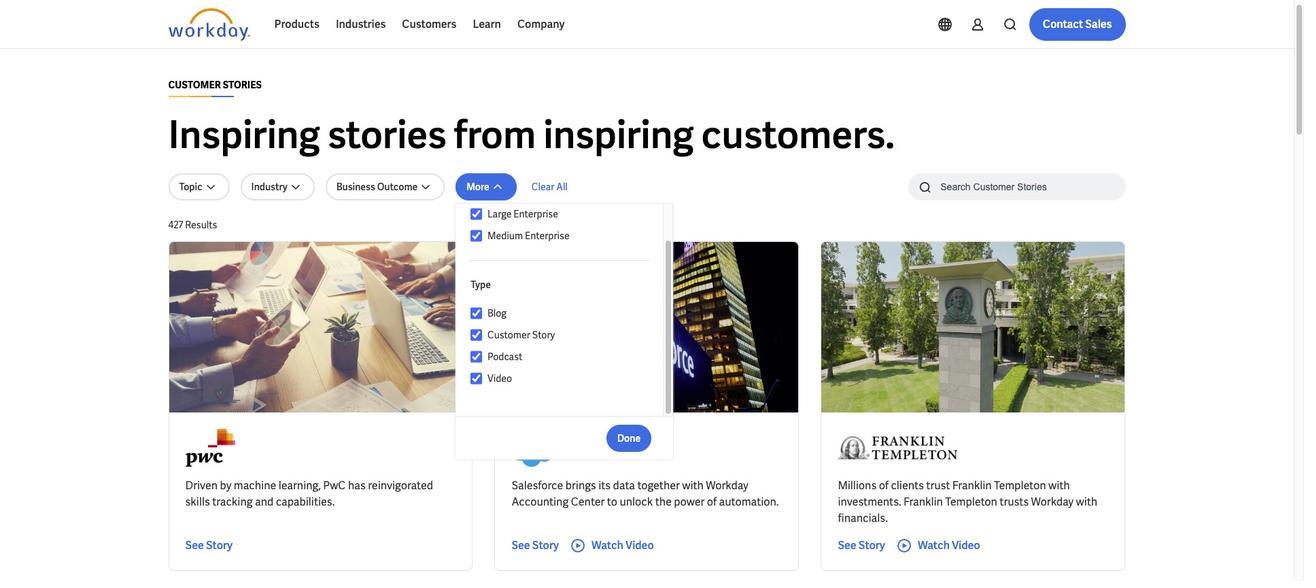 Task type: vqa. For each thing, say whether or not it's contained in the screenshot.
Topic button
yes



Task type: locate. For each thing, give the bounding box(es) containing it.
story
[[532, 329, 555, 341], [206, 539, 233, 553], [532, 539, 559, 553], [859, 539, 885, 553]]

1 horizontal spatial watch video
[[918, 539, 980, 553]]

0 horizontal spatial see story link
[[185, 538, 233, 554]]

watch video link for franklin
[[896, 538, 980, 554]]

watch video link down millions of clients trust franklin templeton with investments. franklin templeton trusts workday with financials.
[[896, 538, 980, 554]]

more button
[[456, 173, 517, 201]]

427
[[168, 219, 183, 231]]

business outcome button
[[326, 173, 445, 201]]

watch
[[592, 539, 624, 553], [918, 539, 950, 553]]

None checkbox
[[471, 329, 482, 341]]

2 see story from the left
[[512, 539, 559, 553]]

company
[[518, 17, 565, 31]]

of right power on the right bottom of the page
[[707, 495, 717, 509]]

see story
[[185, 539, 233, 553], [512, 539, 559, 553], [838, 539, 885, 553]]

0 vertical spatial enterprise
[[514, 208, 558, 220]]

industries
[[336, 17, 386, 31]]

see story down accounting
[[512, 539, 559, 553]]

enterprise up the medium enterprise
[[514, 208, 558, 220]]

1 vertical spatial templeton
[[946, 495, 998, 509]]

millions of clients trust franklin templeton with investments. franklin templeton trusts workday with financials.
[[838, 479, 1098, 526]]

franklin right trust
[[953, 479, 992, 493]]

see down skills
[[185, 539, 204, 553]]

done button
[[607, 425, 652, 452]]

2 watch from the left
[[918, 539, 950, 553]]

see story link down skills
[[185, 538, 233, 554]]

watch video for templeton
[[918, 539, 980, 553]]

podcast link
[[482, 349, 650, 365]]

0 horizontal spatial workday
[[706, 479, 749, 493]]

enterprise
[[514, 208, 558, 220], [525, 230, 570, 242]]

0 horizontal spatial franklin
[[904, 495, 943, 509]]

video for millions of clients trust franklin templeton with investments. franklin templeton trusts workday with financials.
[[952, 539, 980, 553]]

pwc
[[323, 479, 346, 493]]

video link
[[482, 371, 650, 387]]

video for salesforce brings its data together with workday accounting center to unlock the power of automation.
[[626, 539, 654, 553]]

1 watch video from the left
[[592, 539, 654, 553]]

learning,
[[279, 479, 321, 493]]

see down financials.
[[838, 539, 857, 553]]

watch video down millions of clients trust franklin templeton with investments. franklin templeton trusts workday with financials.
[[918, 539, 980, 553]]

medium enterprise link
[[482, 228, 650, 244]]

watch video for to
[[592, 539, 654, 553]]

1 watch from the left
[[592, 539, 624, 553]]

watch video down to
[[592, 539, 654, 553]]

0 vertical spatial franklin
[[953, 479, 992, 493]]

of
[[879, 479, 889, 493], [707, 495, 717, 509]]

topic
[[179, 181, 202, 193]]

story down financials.
[[859, 539, 885, 553]]

by
[[220, 479, 232, 493]]

0 horizontal spatial watch
[[592, 539, 624, 553]]

watch down to
[[592, 539, 624, 553]]

0 horizontal spatial watch video link
[[570, 538, 654, 554]]

customers.
[[702, 110, 895, 160]]

0 vertical spatial workday
[[706, 479, 749, 493]]

video down millions of clients trust franklin templeton with investments. franklin templeton trusts workday with financials.
[[952, 539, 980, 553]]

templeton
[[994, 479, 1046, 493], [946, 495, 998, 509]]

2 see story link from the left
[[512, 538, 559, 554]]

story for see story link corresponding to salesforce brings its data together with workday accounting center to unlock the power of automation.
[[532, 539, 559, 553]]

enterprise down large enterprise link
[[525, 230, 570, 242]]

story for 3rd see story link from the right
[[206, 539, 233, 553]]

templeton up trusts
[[994, 479, 1046, 493]]

franklin
[[953, 479, 992, 493], [904, 495, 943, 509]]

franklin templeton companies, llc image
[[838, 429, 958, 467]]

0 horizontal spatial of
[[707, 495, 717, 509]]

its
[[599, 479, 611, 493]]

investments.
[[838, 495, 902, 509]]

clear all button
[[528, 173, 572, 201]]

1 horizontal spatial see story link
[[512, 538, 559, 554]]

salesforce
[[512, 479, 563, 493]]

0 horizontal spatial video
[[488, 373, 512, 385]]

see story link down accounting
[[512, 538, 559, 554]]

driven by machine learning, pwc has reinvigorated skills tracking and capabilities.
[[185, 479, 433, 509]]

data
[[613, 479, 635, 493]]

2 horizontal spatial video
[[952, 539, 980, 553]]

0 horizontal spatial see
[[185, 539, 204, 553]]

1 horizontal spatial of
[[879, 479, 889, 493]]

video
[[488, 373, 512, 385], [626, 539, 654, 553], [952, 539, 980, 553]]

see story for millions of clients trust franklin templeton with investments. franklin templeton trusts workday with financials.
[[838, 539, 885, 553]]

outcome
[[377, 181, 418, 193]]

inspiring
[[168, 110, 320, 160]]

1 horizontal spatial see
[[512, 539, 530, 553]]

see story down financials.
[[838, 539, 885, 553]]

sales
[[1086, 17, 1112, 31]]

watch video link for center
[[570, 538, 654, 554]]

workday up automation.
[[706, 479, 749, 493]]

2 watch video link from the left
[[896, 538, 980, 554]]

blog
[[488, 307, 507, 320]]

1 horizontal spatial see story
[[512, 539, 559, 553]]

1 vertical spatial of
[[707, 495, 717, 509]]

0 vertical spatial templeton
[[994, 479, 1046, 493]]

see story link down financials.
[[838, 538, 885, 554]]

video down unlock
[[626, 539, 654, 553]]

0 horizontal spatial watch video
[[592, 539, 654, 553]]

video inside video 'link'
[[488, 373, 512, 385]]

None checkbox
[[471, 208, 482, 220], [471, 230, 482, 242], [471, 307, 482, 320], [471, 351, 482, 363], [471, 373, 482, 385], [471, 208, 482, 220], [471, 230, 482, 242], [471, 307, 482, 320], [471, 351, 482, 363], [471, 373, 482, 385]]

type
[[471, 279, 491, 291]]

customer story link
[[482, 327, 650, 343]]

with
[[682, 479, 704, 493], [1049, 479, 1070, 493], [1076, 495, 1098, 509]]

1 horizontal spatial video
[[626, 539, 654, 553]]

1 see story from the left
[[185, 539, 233, 553]]

0 horizontal spatial see story
[[185, 539, 233, 553]]

franklin down trust
[[904, 495, 943, 509]]

unlock
[[620, 495, 653, 509]]

all
[[556, 181, 568, 193]]

2 horizontal spatial see
[[838, 539, 857, 553]]

large enterprise
[[488, 208, 558, 220]]

done
[[618, 432, 641, 444]]

1 horizontal spatial workday
[[1031, 495, 1074, 509]]

story down accounting
[[532, 539, 559, 553]]

watch down millions of clients trust franklin templeton with investments. franklin templeton trusts workday with financials.
[[918, 539, 950, 553]]

2 horizontal spatial with
[[1076, 495, 1098, 509]]

business
[[336, 181, 375, 193]]

customer
[[488, 329, 530, 341]]

1 horizontal spatial watch video link
[[896, 538, 980, 554]]

medium enterprise
[[488, 230, 570, 242]]

millions
[[838, 479, 877, 493]]

story down tracking
[[206, 539, 233, 553]]

see
[[185, 539, 204, 553], [512, 539, 530, 553], [838, 539, 857, 553]]

contact
[[1043, 17, 1083, 31]]

1 horizontal spatial watch
[[918, 539, 950, 553]]

of up investments.
[[879, 479, 889, 493]]

watch video link
[[570, 538, 654, 554], [896, 538, 980, 554]]

2 horizontal spatial see story link
[[838, 538, 885, 554]]

see down accounting
[[512, 539, 530, 553]]

0 horizontal spatial with
[[682, 479, 704, 493]]

watch video
[[592, 539, 654, 553], [918, 539, 980, 553]]

to
[[607, 495, 618, 509]]

3 see story link from the left
[[838, 538, 885, 554]]

workday
[[706, 479, 749, 493], [1031, 495, 1074, 509]]

2 see from the left
[[512, 539, 530, 553]]

of inside the salesforce brings its data together with workday accounting center to unlock the power of automation.
[[707, 495, 717, 509]]

watch video link down to
[[570, 538, 654, 554]]

0 vertical spatial of
[[879, 479, 889, 493]]

1 vertical spatial enterprise
[[525, 230, 570, 242]]

from
[[454, 110, 536, 160]]

1 watch video link from the left
[[570, 538, 654, 554]]

2 watch video from the left
[[918, 539, 980, 553]]

see for millions of clients trust franklin templeton with investments. franklin templeton trusts workday with financials.
[[838, 539, 857, 553]]

business outcome
[[336, 181, 418, 193]]

1 vertical spatial workday
[[1031, 495, 1074, 509]]

see story link
[[185, 538, 233, 554], [512, 538, 559, 554], [838, 538, 885, 554]]

video down podcast
[[488, 373, 512, 385]]

contact sales
[[1043, 17, 1112, 31]]

2 horizontal spatial see story
[[838, 539, 885, 553]]

workday right trusts
[[1031, 495, 1074, 509]]

see for salesforce brings its data together with workday accounting center to unlock the power of automation.
[[512, 539, 530, 553]]

company button
[[509, 8, 573, 41]]

see story down skills
[[185, 539, 233, 553]]

customer
[[168, 79, 221, 91]]

3 see from the left
[[838, 539, 857, 553]]

story for see story link corresponding to millions of clients trust franklin templeton with investments. franklin templeton trusts workday with financials.
[[859, 539, 885, 553]]

has
[[348, 479, 366, 493]]

customers button
[[394, 8, 465, 41]]

templeton down trust
[[946, 495, 998, 509]]

427 results
[[168, 219, 217, 231]]

with inside the salesforce brings its data together with workday accounting center to unlock the power of automation.
[[682, 479, 704, 493]]

3 see story from the left
[[838, 539, 885, 553]]

medium
[[488, 230, 523, 242]]



Task type: describe. For each thing, give the bounding box(es) containing it.
skills
[[185, 495, 210, 509]]

customer stories
[[168, 79, 262, 91]]

story down blog link
[[532, 329, 555, 341]]

podcast
[[488, 351, 523, 363]]

see story for salesforce brings its data together with workday accounting center to unlock the power of automation.
[[512, 539, 559, 553]]

products
[[274, 17, 320, 31]]

inspiring
[[544, 110, 694, 160]]

large enterprise link
[[482, 206, 650, 222]]

capabilities.
[[276, 495, 335, 509]]

go to the homepage image
[[168, 8, 250, 41]]

trusts
[[1000, 495, 1029, 509]]

enterprise for medium enterprise
[[525, 230, 570, 242]]

reinvigorated
[[368, 479, 433, 493]]

customers
[[402, 17, 457, 31]]

tracking
[[212, 495, 253, 509]]

pricewaterhousecoopers global licensing services corporation (pwc) image
[[185, 429, 235, 467]]

1 horizontal spatial with
[[1049, 479, 1070, 493]]

see story link for salesforce brings its data together with workday accounting center to unlock the power of automation.
[[512, 538, 559, 554]]

see story link for millions of clients trust franklin templeton with investments. franklin templeton trusts workday with financials.
[[838, 538, 885, 554]]

learn button
[[465, 8, 509, 41]]

watch for center
[[592, 539, 624, 553]]

clients
[[891, 479, 924, 493]]

and
[[255, 495, 274, 509]]

power
[[674, 495, 705, 509]]

salesforce brings its data together with workday accounting center to unlock the power of automation.
[[512, 479, 779, 509]]

clear all
[[532, 181, 568, 193]]

1 see story link from the left
[[185, 538, 233, 554]]

topic button
[[168, 173, 230, 201]]

the
[[655, 495, 672, 509]]

industry
[[251, 181, 287, 193]]

salesforce.com image
[[512, 429, 566, 467]]

products button
[[266, 8, 328, 41]]

more
[[467, 181, 490, 193]]

clear
[[532, 181, 554, 193]]

1 vertical spatial franklin
[[904, 495, 943, 509]]

blog link
[[482, 305, 650, 322]]

center
[[571, 495, 605, 509]]

watch for franklin
[[918, 539, 950, 553]]

customer story
[[488, 329, 555, 341]]

inspiring stories from inspiring customers.
[[168, 110, 895, 160]]

enterprise for large enterprise
[[514, 208, 558, 220]]

workday inside the salesforce brings its data together with workday accounting center to unlock the power of automation.
[[706, 479, 749, 493]]

industry button
[[240, 173, 315, 201]]

trust
[[927, 479, 950, 493]]

of inside millions of clients trust franklin templeton with investments. franklin templeton trusts workday with financials.
[[879, 479, 889, 493]]

financials.
[[838, 511, 888, 526]]

Search Customer Stories text field
[[933, 175, 1099, 199]]

together
[[638, 479, 680, 493]]

accounting
[[512, 495, 569, 509]]

1 horizontal spatial franklin
[[953, 479, 992, 493]]

stories
[[328, 110, 447, 160]]

results
[[185, 219, 217, 231]]

machine
[[234, 479, 276, 493]]

automation.
[[719, 495, 779, 509]]

industries button
[[328, 8, 394, 41]]

stories
[[223, 79, 262, 91]]

driven
[[185, 479, 218, 493]]

learn
[[473, 17, 501, 31]]

brings
[[566, 479, 596, 493]]

contact sales link
[[1029, 8, 1126, 41]]

large
[[488, 208, 512, 220]]

1 see from the left
[[185, 539, 204, 553]]

workday inside millions of clients trust franklin templeton with investments. franklin templeton trusts workday with financials.
[[1031, 495, 1074, 509]]



